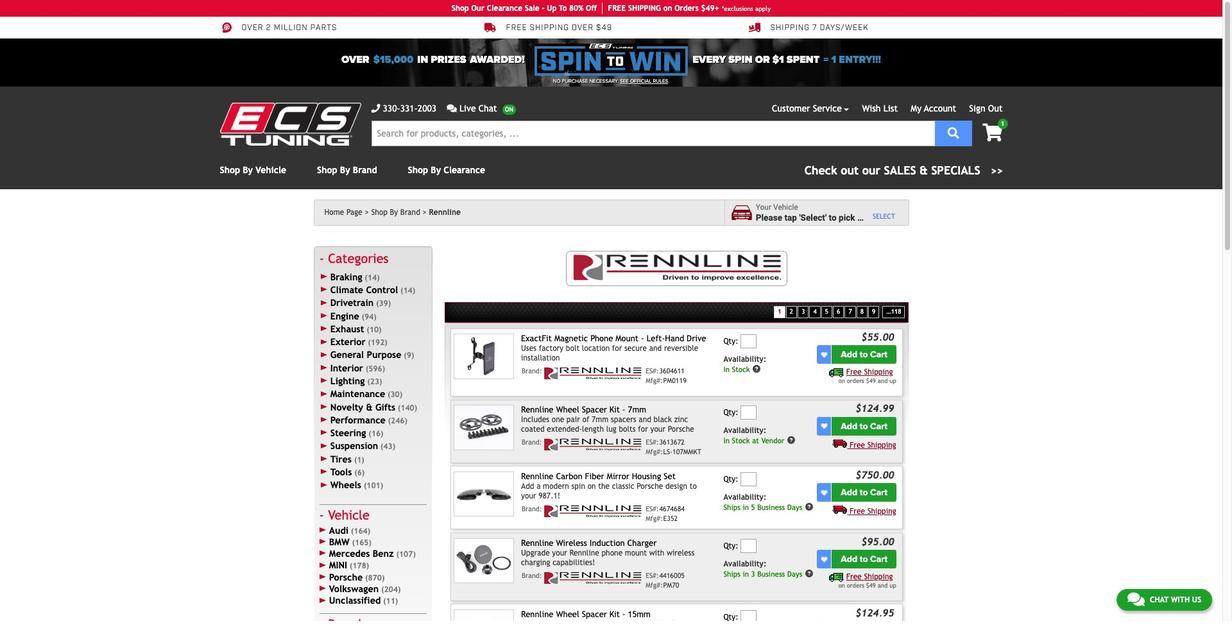 Task type: describe. For each thing, give the bounding box(es) containing it.
on inside 'rennline carbon fiber mirror housing set add a modern spin on the classic porsche design to your 987.1!'
[[588, 482, 596, 491]]

$1
[[773, 53, 784, 66]]

sign
[[969, 103, 985, 114]]

1 horizontal spatial chat
[[1150, 596, 1169, 605]]

- for 7mm
[[622, 405, 625, 415]]

(23)
[[367, 377, 382, 386]]

add to wish list image for $750.00
[[821, 490, 828, 496]]

in for 5
[[743, 503, 749, 512]]

your
[[756, 203, 771, 212]]

pick
[[839, 212, 855, 222]]

es#3613670 - ls1015mmkt -  rennline wheel spacer kit - 15mm - includes one pair of 15mm spacers and black zinc coated extended-length lug bolts for your porsche - rennline - porsche image
[[454, 609, 514, 621]]

shop by vehicle
[[220, 165, 286, 175]]

0 vertical spatial spin
[[729, 53, 753, 66]]

…118 link
[[883, 306, 905, 318]]

*exclusions apply link
[[722, 4, 771, 13]]

availability: for $124.99
[[724, 426, 766, 435]]

330-331-2003 link
[[371, 102, 437, 116]]

and up $124.95 at the bottom right of page
[[878, 582, 888, 589]]

& inside sales & specials link
[[920, 164, 928, 177]]

audi
[[329, 525, 349, 536]]

es#3604611 - pm0119 - exactfit magnetic phone mount - left-hand drive - uses factory bolt location for secure and reversible installation - rennline - bmw image
[[454, 334, 514, 379]]

0 horizontal spatial 2
[[266, 23, 271, 33]]

'select'
[[799, 212, 827, 222]]

design
[[665, 482, 687, 491]]

prizes
[[431, 53, 466, 66]]

classic
[[612, 482, 634, 491]]

ecs tuning 'spin to win' contest logo image
[[535, 44, 688, 76]]

kit for 7mm
[[610, 405, 620, 415]]

3613672
[[659, 439, 685, 446]]

wireless
[[556, 538, 587, 548]]

add to cart for $55.00
[[841, 349, 888, 360]]

necessary.
[[589, 78, 619, 84]]

vehicle inside your vehicle please tap 'select' to pick a vehicle
[[773, 203, 798, 212]]

pair
[[567, 415, 580, 424]]

ships for $750.00
[[724, 503, 741, 512]]

cart for $124.99
[[870, 421, 888, 432]]

secure
[[624, 344, 647, 353]]

induction
[[590, 538, 625, 548]]

magnetic
[[554, 334, 588, 343]]

shop by brand link for shop by vehicle
[[317, 165, 377, 175]]

clearance for by
[[444, 165, 485, 175]]

add for $124.99
[[841, 421, 857, 432]]

0 vertical spatial vehicle
[[256, 165, 286, 175]]

apply
[[755, 5, 771, 12]]

brand: for $95.00
[[522, 572, 542, 579]]

modern
[[543, 482, 569, 491]]

in for $124.99
[[724, 436, 730, 445]]

add for $750.00
[[841, 487, 857, 498]]

free shipping for $750.00
[[850, 507, 896, 516]]

add to wish list image for $124.99
[[821, 423, 828, 429]]

0 vertical spatial 7mm
[[628, 405, 646, 415]]

- for left-
[[641, 334, 644, 343]]

mfg#: for $124.99
[[646, 448, 663, 456]]

cart for $55.00
[[870, 349, 888, 360]]

shop by brand for shop by vehicle
[[317, 165, 377, 175]]

exactfit
[[521, 334, 552, 343]]

carbon
[[556, 472, 582, 481]]

business for $750.00
[[757, 503, 785, 512]]

free shipping image for $95.00
[[829, 573, 844, 582]]

(43)
[[380, 442, 395, 451]]

every spin or $1 spent = 1 entry!!!
[[693, 53, 881, 66]]

free shipping image for $55.00
[[829, 369, 844, 378]]

mini
[[329, 560, 347, 571]]

9
[[872, 308, 876, 315]]

es#: for $95.00
[[646, 572, 659, 579]]

comments image
[[1127, 592, 1145, 607]]

free shipping over $49
[[506, 23, 612, 33]]

(246)
[[388, 416, 408, 425]]

customer
[[772, 103, 810, 114]]

es#: 3604611 mfg#: pm0119
[[646, 367, 687, 385]]

0 vertical spatial 5
[[825, 308, 828, 315]]

sale
[[525, 4, 540, 13]]

specials
[[931, 164, 980, 177]]

es#4674684 - e352 - rennline carbon fiber mirror housing set - add a modern spin on the classic porsche design to your 987.1! - rennline - porsche image
[[454, 472, 514, 517]]

add for $95.00
[[841, 554, 857, 565]]

my account
[[911, 103, 956, 114]]

upgrade
[[521, 549, 550, 558]]

chat with us link
[[1117, 589, 1212, 611]]

orders
[[675, 4, 699, 13]]

to for $55.00
[[860, 349, 868, 360]]

in for $55.00
[[724, 365, 730, 374]]

benz
[[373, 548, 394, 559]]

rennline - corporate logo image for $95.00
[[544, 572, 643, 585]]

customer service
[[772, 103, 842, 114]]

free shipping image for $750.00
[[833, 505, 847, 514]]

over for over $15,000 in prizes
[[341, 53, 369, 66]]

es#4416005 - pm70 - rennline wireless induction charger - upgrade your rennline phone mount with wireless charging capabilities! - rennline - audi bmw volkswagen mercedes benz mini porsche image
[[454, 538, 514, 584]]

0 vertical spatial 1
[[831, 53, 836, 66]]

mount
[[625, 549, 647, 558]]

maintenance
[[330, 388, 385, 399]]

unclassified
[[329, 595, 381, 606]]

availability: ships in 3 business days
[[724, 560, 803, 579]]

availability: for $55.00
[[724, 355, 766, 364]]

list
[[883, 103, 898, 114]]

orders for $95.00
[[847, 582, 864, 589]]

rennline down rennline wireless induction charger link
[[570, 549, 599, 558]]

factory
[[539, 344, 564, 353]]

extended-
[[547, 425, 582, 434]]

wheel for rennline wheel spacer kit - 7mm includes one pair of 7mm spacers and black zinc coated extended-length lug bolts for your porsche
[[556, 405, 579, 415]]

to for $750.00
[[860, 487, 868, 498]]

porsche inside rennline wheel spacer kit - 7mm includes one pair of 7mm spacers and black zinc coated extended-length lug bolts for your porsche
[[668, 425, 694, 434]]

& inside categories braking (14) climate control (14) drivetrain (39) engine (94) exhaust (10) exterior (192) general purpose (9) interior (596) lighting (23) maintenance (30) novelty & gifts (140) performance (246) steering (16) suspension (43) tires (1) tools (6) wheels (101)
[[366, 401, 373, 412]]

shipping up $95.00
[[867, 507, 896, 516]]

account
[[924, 103, 956, 114]]

8 link
[[857, 306, 868, 318]]

up for $55.00
[[890, 378, 896, 385]]

lug
[[606, 425, 617, 434]]

6
[[837, 308, 840, 315]]

qty: for $124.99
[[724, 408, 738, 417]]

es#: for $55.00
[[646, 367, 659, 375]]

shipping down $95.00
[[864, 572, 893, 581]]

free up $124.99
[[846, 368, 862, 377]]

sign out
[[969, 103, 1003, 114]]

- for up
[[542, 4, 545, 13]]

(178)
[[350, 562, 369, 571]]

exactfit magnetic phone mount - left-hand drive uses factory bolt location for secure and reversible installation
[[521, 334, 706, 363]]

2 vertical spatial 1
[[778, 308, 781, 315]]

spacer for 15mm
[[582, 609, 607, 619]]

shipping 7 days/week link
[[749, 22, 869, 33]]

stock for $55.00
[[732, 365, 750, 374]]

out
[[988, 103, 1003, 114]]

free up $750.00
[[850, 441, 865, 450]]

ls-
[[663, 448, 673, 456]]

free up $95.00
[[850, 507, 865, 516]]

climate
[[330, 284, 363, 295]]

volkswagen
[[329, 583, 379, 594]]

availability: for $95.00
[[724, 560, 766, 569]]

question sign image for $124.99
[[787, 436, 796, 445]]

0 horizontal spatial 7mm
[[592, 415, 609, 424]]

0 vertical spatial chat
[[479, 103, 497, 114]]

brand: for $124.99
[[522, 439, 542, 446]]

comments image
[[447, 104, 457, 113]]

es#: for $124.99
[[646, 439, 659, 446]]

rennline - corporate logo image for $750.00
[[544, 505, 643, 518]]

clearance for our
[[487, 4, 522, 13]]

question sign image
[[752, 365, 761, 374]]

es#: 3613672 mfg#: ls-107mmkt
[[646, 439, 701, 456]]

live chat
[[459, 103, 497, 114]]

ping
[[644, 4, 661, 13]]

0 vertical spatial 1 link
[[972, 119, 1008, 143]]

free shipping on orders $49 and up for $95.00
[[838, 572, 896, 589]]

add to cart for $124.99
[[841, 421, 888, 432]]

9 link
[[868, 306, 879, 318]]

charging
[[521, 558, 550, 567]]

0 vertical spatial $49
[[596, 23, 612, 33]]

availability: in stock at vendor
[[724, 426, 784, 445]]

a for vehicle
[[857, 212, 862, 222]]

business for $95.00
[[757, 570, 785, 579]]

categories braking (14) climate control (14) drivetrain (39) engine (94) exhaust (10) exterior (192) general purpose (9) interior (596) lighting (23) maintenance (30) novelty & gifts (140) performance (246) steering (16) suspension (43) tires (1) tools (6) wheels (101)
[[328, 251, 417, 490]]

orders for $55.00
[[847, 378, 864, 385]]

stock for $124.99
[[732, 436, 750, 445]]

spin inside 'rennline carbon fiber mirror housing set add a modern spin on the classic porsche design to your 987.1!'
[[571, 482, 585, 491]]

question sign image for $95.00
[[805, 569, 814, 578]]

rennline - corporate logo image for $124.99
[[544, 439, 643, 451]]

free shipping for $124.99
[[850, 441, 896, 450]]

bolt
[[566, 344, 580, 353]]

es#: for $750.00
[[646, 505, 659, 513]]

with inside rennline wireless induction charger upgrade your rennline phone mount with wireless charging capabilities!
[[649, 549, 664, 558]]

=
[[824, 53, 829, 66]]

in for 3
[[743, 570, 749, 579]]

shipping 7 days/week
[[770, 23, 869, 33]]

wish list
[[862, 103, 898, 114]]

rennline wheel spacer kit - 7mm link
[[521, 405, 646, 415]]

2 horizontal spatial 1
[[1001, 120, 1005, 127]]

reversible
[[664, 344, 698, 353]]

and inside exactfit magnetic phone mount - left-hand drive uses factory bolt location for secure and reversible installation
[[649, 344, 662, 353]]

6 link
[[833, 306, 844, 318]]

a for modern
[[537, 482, 541, 491]]

purpose
[[367, 349, 401, 360]]

free down shop our clearance sale - up to 80% off
[[506, 23, 527, 33]]

$15,000
[[373, 53, 413, 66]]

add to cart button for $750.00
[[832, 483, 896, 502]]

my account link
[[911, 103, 956, 114]]

to inside your vehicle please tap 'select' to pick a vehicle
[[829, 212, 837, 222]]

(164)
[[351, 527, 370, 536]]

search image
[[948, 127, 959, 138]]

add to cart button for $55.00
[[832, 346, 896, 364]]

rennline - corporate logo image for $55.00
[[544, 367, 643, 380]]

rennline carbon fiber mirror housing set add a modern spin on the classic porsche design to your 987.1!
[[521, 472, 697, 501]]

every
[[693, 53, 726, 66]]

spent
[[787, 53, 820, 66]]

330-331-2003
[[383, 103, 437, 114]]

rennline for rennline wireless induction charger upgrade your rennline phone mount with wireless charging capabilities!
[[521, 538, 553, 548]]

(140)
[[398, 403, 417, 412]]

by for shop by brand link for home page
[[390, 208, 398, 217]]

shop by vehicle link
[[220, 165, 286, 175]]



Task type: vqa. For each thing, say whether or not it's contained in the screenshot.


Task type: locate. For each thing, give the bounding box(es) containing it.
over inside over 2 million parts link
[[242, 23, 264, 33]]

mfg#: for $750.00
[[646, 515, 663, 522]]

orders up $124.95 at the bottom right of page
[[847, 582, 864, 589]]

1 rennline - corporate logo image from the top
[[544, 367, 643, 380]]

in inside availability: in stock at vendor
[[724, 436, 730, 445]]

0 vertical spatial stock
[[732, 365, 750, 374]]

zinc
[[674, 415, 688, 424]]

1 free shipping on orders $49 and up from the top
[[838, 368, 896, 385]]

0 vertical spatial brand
[[353, 165, 377, 175]]

spacer for 7mm
[[582, 405, 607, 415]]

brand for home page
[[400, 208, 420, 217]]

0 vertical spatial (14)
[[365, 273, 380, 282]]

clearance down live
[[444, 165, 485, 175]]

by down ecs tuning image
[[243, 165, 253, 175]]

brand: down 987.1!
[[522, 505, 542, 513]]

1 horizontal spatial 5
[[825, 308, 828, 315]]

vehicle audi (164) bmw (165) mercedes benz (107) mini (178) porsche (870) volkswagen (204) unclassified (11)
[[328, 507, 416, 606]]

2 vertical spatial your
[[552, 549, 567, 558]]

phone
[[602, 549, 623, 558]]

question sign image right 'availability: ships in 3 business days'
[[805, 569, 814, 578]]

0 horizontal spatial 1 link
[[774, 306, 785, 318]]

1 horizontal spatial (14)
[[400, 286, 415, 295]]

brand: down 'charging'
[[522, 572, 542, 579]]

our
[[471, 4, 485, 13]]

0 horizontal spatial 5
[[751, 503, 755, 512]]

& right sales
[[920, 164, 928, 177]]

2 kit from the top
[[610, 609, 620, 619]]

1 wheel from the top
[[556, 405, 579, 415]]

1 link down sign out 'link'
[[972, 119, 1008, 143]]

kit
[[610, 405, 620, 415], [610, 609, 620, 619]]

5 inside availability: ships in 5 business days
[[751, 503, 755, 512]]

0 vertical spatial with
[[649, 549, 664, 558]]

1 spacer from the top
[[582, 405, 607, 415]]

0 horizontal spatial for
[[612, 344, 622, 353]]

over left million
[[242, 23, 264, 33]]

up up $124.95 at the bottom right of page
[[890, 582, 896, 589]]

2 vertical spatial vehicle
[[328, 507, 370, 522]]

official
[[630, 78, 652, 84]]

to down $124.99
[[860, 421, 868, 432]]

your
[[650, 425, 666, 434], [521, 492, 536, 501], [552, 549, 567, 558]]

rennline - corporate logo image down the
[[544, 505, 643, 518]]

ships right "4416005"
[[724, 570, 741, 579]]

add to cart button down $95.00
[[832, 550, 896, 569]]

availability: inside availability: in stock at vendor
[[724, 426, 766, 435]]

2 free shipping from the top
[[850, 507, 896, 516]]

1 vertical spatial kit
[[610, 609, 620, 619]]

free shipping on orders $49 and up for $55.00
[[838, 368, 896, 385]]

2 up from the top
[[890, 582, 896, 589]]

spin left or
[[729, 53, 753, 66]]

3 rennline - corporate logo image from the top
[[544, 505, 643, 518]]

3
[[802, 308, 805, 315], [751, 570, 755, 579]]

add to cart for $750.00
[[841, 487, 888, 498]]

8
[[860, 308, 864, 315]]

1 link left 2 link at the right of the page
[[774, 306, 785, 318]]

rennline down shop by clearance link
[[429, 208, 461, 217]]

- up the spacers
[[622, 405, 625, 415]]

availability: for $750.00
[[724, 493, 766, 502]]

1 horizontal spatial 1 link
[[972, 119, 1008, 143]]

1 vertical spatial 7mm
[[592, 415, 609, 424]]

rennline wheel spacer kit - 15mm link
[[521, 609, 651, 619]]

vehicle down ecs tuning image
[[256, 165, 286, 175]]

ships for $95.00
[[724, 570, 741, 579]]

2 orders from the top
[[847, 582, 864, 589]]

shop by brand link up home page link on the left of page
[[317, 165, 377, 175]]

(9)
[[404, 351, 414, 360]]

stock left question sign icon
[[732, 365, 750, 374]]

of
[[582, 415, 589, 424]]

1 vertical spatial orders
[[847, 582, 864, 589]]

0 vertical spatial days
[[787, 503, 803, 512]]

- up secure
[[641, 334, 644, 343]]

question sign image for $750.00
[[805, 503, 814, 512]]

1 kit from the top
[[610, 405, 620, 415]]

and down left-
[[649, 344, 662, 353]]

uses
[[521, 344, 537, 353]]

(596)
[[366, 364, 385, 373]]

parts
[[310, 23, 337, 33]]

home
[[324, 208, 344, 217]]

free shipping on orders $49 and up
[[838, 368, 896, 385], [838, 572, 896, 589]]

1 horizontal spatial your
[[552, 549, 567, 558]]

shop by brand for home page
[[371, 208, 420, 217]]

*exclusions
[[722, 5, 753, 12]]

es#3613672 - ls-107mmkt -  rennline wheel spacer kit - 7mm - includes one pair of 7mm spacers and black zinc coated extended-length lug bolts for your porsche - rennline - porsche image
[[454, 405, 514, 450]]

cart for $750.00
[[870, 487, 888, 498]]

ships inside availability: ships in 5 business days
[[724, 503, 741, 512]]

0 horizontal spatial vehicle
[[256, 165, 286, 175]]

service
[[813, 103, 842, 114]]

cart down $95.00
[[870, 554, 888, 565]]

1 days from the top
[[787, 503, 803, 512]]

porsche inside 'rennline carbon fiber mirror housing set add a modern spin on the classic porsche design to your 987.1!'
[[637, 482, 663, 491]]

rennline up the modern
[[521, 472, 553, 481]]

1 vertical spatial your
[[521, 492, 536, 501]]

qty: up 'availability: ships in 3 business days'
[[724, 541, 738, 550]]

0 vertical spatial 2
[[266, 23, 271, 33]]

1 up from the top
[[890, 378, 896, 385]]

1 horizontal spatial brand
[[400, 208, 420, 217]]

wheel for rennline wheel spacer kit - 15mm
[[556, 609, 579, 619]]

1 vertical spatial shop by brand link
[[371, 208, 427, 217]]

1 horizontal spatial a
[[857, 212, 862, 222]]

(192)
[[368, 338, 388, 347]]

4 rennline - corporate logo image from the top
[[544, 572, 643, 585]]

0 horizontal spatial 3
[[751, 570, 755, 579]]

4 brand: from the top
[[522, 572, 542, 579]]

0 vertical spatial shop by brand
[[317, 165, 377, 175]]

by right page
[[390, 208, 398, 217]]

3 mfg#: from the top
[[646, 515, 663, 522]]

by down the 2003
[[431, 165, 441, 175]]

1 vertical spatial 2
[[790, 308, 793, 315]]

0 horizontal spatial a
[[537, 482, 541, 491]]

1 mfg#: from the top
[[646, 377, 663, 385]]

None text field
[[741, 472, 757, 486], [741, 610, 757, 621], [741, 472, 757, 486], [741, 610, 757, 621]]

novelty
[[330, 401, 363, 412]]

1 add to cart button from the top
[[832, 346, 896, 364]]

7 link
[[845, 306, 856, 318]]

availability: inside availability: ships in 5 business days
[[724, 493, 766, 502]]

general
[[330, 349, 364, 360]]

$49 for $55.00
[[866, 378, 876, 385]]

2 horizontal spatial vehicle
[[773, 203, 798, 212]]

to
[[829, 212, 837, 222], [860, 349, 868, 360], [860, 421, 868, 432], [690, 482, 697, 491], [860, 487, 868, 498], [860, 554, 868, 565]]

2 rennline - corporate logo image from the top
[[544, 439, 643, 451]]

0 vertical spatial porsche
[[668, 425, 694, 434]]

by up home page link on the left of page
[[340, 165, 350, 175]]

1 brand: from the top
[[522, 367, 542, 375]]

(165)
[[352, 538, 372, 547]]

vehicle
[[864, 212, 892, 222]]

&
[[920, 164, 928, 177], [366, 401, 373, 412]]

your inside rennline wheel spacer kit - 7mm includes one pair of 7mm spacers and black zinc coated extended-length lug bolts for your porsche
[[650, 425, 666, 434]]

kit for 15mm
[[610, 609, 620, 619]]

purchase
[[562, 78, 588, 84]]

1 stock from the top
[[732, 365, 750, 374]]

qty: for $95.00
[[724, 541, 738, 550]]

rennline - corporate logo image down length
[[544, 439, 643, 451]]

customer service button
[[772, 102, 849, 116]]

es#: inside "es#: 4674684 mfg#: e352"
[[646, 505, 659, 513]]

mfg#:
[[646, 377, 663, 385], [646, 448, 663, 456], [646, 515, 663, 522], [646, 581, 663, 589]]

1 in from the top
[[724, 365, 730, 374]]

0 horizontal spatial clearance
[[444, 165, 485, 175]]

1 add to wish list image from the top
[[821, 352, 828, 358]]

your vehicle please tap 'select' to pick a vehicle
[[756, 203, 892, 222]]

1 cart from the top
[[870, 349, 888, 360]]

1 business from the top
[[757, 503, 785, 512]]

3 cart from the top
[[870, 487, 888, 498]]

1 add to cart from the top
[[841, 349, 888, 360]]

mfg#: inside es#: 3604611 mfg#: pm0119
[[646, 377, 663, 385]]

add to cart down $124.99
[[841, 421, 888, 432]]

add to wish list image for $95.00
[[821, 556, 828, 563]]

with down charger
[[649, 549, 664, 558]]

vehicle inside "vehicle audi (164) bmw (165) mercedes benz (107) mini (178) porsche (870) volkswagen (204) unclassified (11)"
[[328, 507, 370, 522]]

0 vertical spatial in
[[417, 53, 428, 66]]

3 add to cart from the top
[[841, 487, 888, 498]]

vehicle up the audi
[[328, 507, 370, 522]]

and left black
[[639, 415, 651, 424]]

(11)
[[383, 597, 398, 606]]

shopping cart image
[[983, 124, 1003, 142]]

4 es#: from the top
[[646, 572, 659, 579]]

$55.00
[[861, 331, 894, 343]]

sales & specials
[[884, 164, 980, 177]]

0 vertical spatial clearance
[[487, 4, 522, 13]]

1 vertical spatial days
[[787, 570, 803, 579]]

free shipping on orders $49 and up up $124.99
[[838, 368, 896, 385]]

1 free shipping from the top
[[850, 441, 896, 450]]

1 horizontal spatial &
[[920, 164, 928, 177]]

1 vertical spatial question sign image
[[805, 503, 814, 512]]

1 horizontal spatial over
[[341, 53, 369, 66]]

porsche down mini
[[329, 572, 363, 583]]

1 vertical spatial $49
[[866, 378, 876, 385]]

shop by brand right page
[[371, 208, 420, 217]]

2 add to cart from the top
[[841, 421, 888, 432]]

in for prizes
[[417, 53, 428, 66]]

1 vertical spatial free shipping on orders $49 and up
[[838, 572, 896, 589]]

rennline wireless induction charger link
[[521, 538, 657, 548]]

7 left days/week
[[812, 23, 817, 33]]

length
[[582, 425, 604, 434]]

2 add to wish list image from the top
[[821, 423, 828, 429]]

2
[[266, 23, 271, 33], [790, 308, 793, 315]]

free up $124.95 at the bottom right of page
[[846, 572, 862, 581]]

wheel inside rennline wheel spacer kit - 7mm includes one pair of 7mm spacers and black zinc coated extended-length lug bolts for your porsche
[[556, 405, 579, 415]]

spacer inside rennline wheel spacer kit - 7mm includes one pair of 7mm spacers and black zinc coated extended-length lug bolts for your porsche
[[582, 405, 607, 415]]

days inside 'availability: ships in 3 business days'
[[787, 570, 803, 579]]

0 vertical spatial for
[[612, 344, 622, 353]]

2 left million
[[266, 23, 271, 33]]

add to wish list image
[[821, 352, 828, 358], [821, 423, 828, 429], [821, 490, 828, 496], [821, 556, 828, 563]]

1 vertical spatial 5
[[751, 503, 755, 512]]

0 horizontal spatial your
[[521, 492, 536, 501]]

$49 up $124.95 at the bottom right of page
[[866, 582, 876, 589]]

es#: inside es#: 3613672 mfg#: ls-107mmkt
[[646, 439, 659, 446]]

7mm up length
[[592, 415, 609, 424]]

or
[[755, 53, 770, 66]]

0 vertical spatial business
[[757, 503, 785, 512]]

brand up page
[[353, 165, 377, 175]]

your inside 'rennline carbon fiber mirror housing set add a modern spin on the classic porsche design to your 987.1!'
[[521, 492, 536, 501]]

for inside exactfit magnetic phone mount - left-hand drive uses factory bolt location for secure and reversible installation
[[612, 344, 622, 353]]

add to cart button down $124.99
[[832, 417, 896, 435]]

stock left at
[[732, 436, 750, 445]]

brand: for $750.00
[[522, 505, 542, 513]]

add inside 'rennline carbon fiber mirror housing set add a modern spin on the classic porsche design to your 987.1!'
[[521, 482, 534, 491]]

2 stock from the top
[[732, 436, 750, 445]]

my
[[911, 103, 922, 114]]

add
[[841, 349, 857, 360], [841, 421, 857, 432], [521, 482, 534, 491], [841, 487, 857, 498], [841, 554, 857, 565]]

chat right comments icon
[[1150, 596, 1169, 605]]

ships
[[724, 503, 741, 512], [724, 570, 741, 579]]

es#: inside es#: 3604611 mfg#: pm0119
[[646, 367, 659, 375]]

2 es#: from the top
[[646, 439, 659, 446]]

sign out link
[[969, 103, 1003, 114]]

spin down carbon
[[571, 482, 585, 491]]

gifts
[[375, 401, 395, 412]]

to down $95.00
[[860, 554, 868, 565]]

your left 987.1!
[[521, 492, 536, 501]]

1 horizontal spatial vehicle
[[328, 507, 370, 522]]

0 vertical spatial wheel
[[556, 405, 579, 415]]

to for $95.00
[[860, 554, 868, 565]]

1 horizontal spatial 7mm
[[628, 405, 646, 415]]

- left the 15mm
[[622, 609, 625, 619]]

free shipping image for $124.99
[[833, 439, 847, 448]]

3 brand: from the top
[[522, 505, 542, 513]]

mfg#: left e352
[[646, 515, 663, 522]]

a up 987.1!
[[537, 482, 541, 491]]

0 vertical spatial free shipping on orders $49 and up
[[838, 368, 896, 385]]

qty: for $55.00
[[724, 337, 738, 346]]

1 qty: from the top
[[724, 337, 738, 346]]

days inside availability: ships in 5 business days
[[787, 503, 803, 512]]

by for shop by vehicle link
[[243, 165, 253, 175]]

& left gifts
[[366, 401, 373, 412]]

ecs tuning image
[[220, 103, 361, 146]]

…118
[[886, 308, 901, 315]]

4 add to cart button from the top
[[832, 550, 896, 569]]

1 vertical spatial in
[[743, 503, 749, 512]]

7 left 8
[[849, 308, 852, 315]]

0 horizontal spatial brand
[[353, 165, 377, 175]]

add to cart down $750.00
[[841, 487, 888, 498]]

0 vertical spatial ships
[[724, 503, 741, 512]]

by for shop by clearance link
[[431, 165, 441, 175]]

stock
[[732, 365, 750, 374], [732, 436, 750, 445]]

shipping down the $55.00
[[864, 368, 893, 377]]

1 vertical spatial (14)
[[400, 286, 415, 295]]

None text field
[[741, 334, 757, 348], [741, 406, 757, 420], [741, 539, 757, 553], [741, 334, 757, 348], [741, 406, 757, 420], [741, 539, 757, 553]]

stock inside availability: in stock
[[732, 365, 750, 374]]

4 add to wish list image from the top
[[821, 556, 828, 563]]

add for $55.00
[[841, 349, 857, 360]]

3 qty: from the top
[[724, 475, 738, 484]]

live
[[459, 103, 476, 114]]

brand for shop by vehicle
[[353, 165, 377, 175]]

add to cart button for $95.00
[[832, 550, 896, 569]]

days for $95.00
[[787, 570, 803, 579]]

(14) up control
[[365, 273, 380, 282]]

clearance inside shop our clearance sale - up to 80% off link
[[487, 4, 522, 13]]

1 vertical spatial free shipping
[[850, 507, 896, 516]]

.
[[668, 78, 669, 84]]

rennline up includes
[[521, 405, 553, 415]]

rennline inside 'rennline carbon fiber mirror housing set add a modern spin on the classic porsche design to your 987.1!'
[[521, 472, 553, 481]]

1 vertical spatial clearance
[[444, 165, 485, 175]]

1 horizontal spatial spin
[[729, 53, 753, 66]]

exhaust
[[330, 323, 364, 334]]

at
[[752, 436, 759, 445]]

2 vertical spatial question sign image
[[805, 569, 814, 578]]

2 ships from the top
[[724, 570, 741, 579]]

es#: 4416005 mfg#: pm70
[[646, 572, 685, 589]]

330-
[[383, 103, 400, 114]]

1 vertical spatial vehicle
[[773, 203, 798, 212]]

2 left 3 "link"
[[790, 308, 793, 315]]

0 vertical spatial 7
[[812, 23, 817, 33]]

in inside availability: in stock
[[724, 365, 730, 374]]

drive
[[687, 334, 706, 343]]

porsche down zinc
[[668, 425, 694, 434]]

es#: left 4674684
[[646, 505, 659, 513]]

3 inside 3 "link"
[[802, 308, 805, 315]]

rennline
[[429, 208, 461, 217], [521, 405, 553, 415], [521, 472, 553, 481], [521, 538, 553, 548], [570, 549, 599, 558], [521, 609, 553, 619]]

1 vertical spatial porsche
[[637, 482, 663, 491]]

1 horizontal spatial 2
[[790, 308, 793, 315]]

2 free shipping on orders $49 and up from the top
[[838, 572, 896, 589]]

1 horizontal spatial porsche
[[637, 482, 663, 491]]

interior
[[330, 362, 363, 373]]

in
[[417, 53, 428, 66], [743, 503, 749, 512], [743, 570, 749, 579]]

0 horizontal spatial 1
[[778, 308, 781, 315]]

1 horizontal spatial with
[[1171, 596, 1190, 605]]

add to cart down the $55.00
[[841, 349, 888, 360]]

add down 7 link
[[841, 349, 857, 360]]

0 horizontal spatial &
[[366, 401, 373, 412]]

(39)
[[376, 299, 391, 308]]

3 add to cart button from the top
[[832, 483, 896, 502]]

es#: left 3604611
[[646, 367, 659, 375]]

stock inside availability: in stock at vendor
[[732, 436, 750, 445]]

off
[[586, 4, 597, 13]]

vehicle up tap
[[773, 203, 798, 212]]

shipping up every spin or $1 spent = 1 entry!!!
[[770, 23, 810, 33]]

to left pick
[[829, 212, 837, 222]]

question sign image right vendor
[[787, 436, 796, 445]]

ships inside 'availability: ships in 3 business days'
[[724, 570, 741, 579]]

brand
[[353, 165, 377, 175], [400, 208, 420, 217]]

2 spacer from the top
[[582, 609, 607, 619]]

1 horizontal spatial 1
[[831, 53, 836, 66]]

1 horizontal spatial clearance
[[487, 4, 522, 13]]

rennline for rennline wheel spacer kit - 7mm includes one pair of 7mm spacers and black zinc coated extended-length lug bolts for your porsche
[[521, 405, 553, 415]]

es#: inside es#: 4416005 mfg#: pm70
[[646, 572, 659, 579]]

1 es#: from the top
[[646, 367, 659, 375]]

add to cart for $95.00
[[841, 554, 888, 565]]

2 business from the top
[[757, 570, 785, 579]]

0 vertical spatial in
[[724, 365, 730, 374]]

2 mfg#: from the top
[[646, 448, 663, 456]]

4 qty: from the top
[[724, 541, 738, 550]]

brand: down installation
[[522, 367, 542, 375]]

over left "$15,000"
[[341, 53, 369, 66]]

4 add to cart from the top
[[841, 554, 888, 565]]

to for $124.99
[[860, 421, 868, 432]]

1 vertical spatial 1
[[1001, 120, 1005, 127]]

porsche down housing
[[637, 482, 663, 491]]

2 vertical spatial $49
[[866, 582, 876, 589]]

2 add to cart button from the top
[[832, 417, 896, 435]]

for right bolts
[[638, 425, 648, 434]]

3 es#: from the top
[[646, 505, 659, 513]]

over for over 2 million parts
[[242, 23, 264, 33]]

1 vertical spatial chat
[[1150, 596, 1169, 605]]

mfg#: down 3604611
[[646, 377, 663, 385]]

4 availability: from the top
[[724, 560, 766, 569]]

in left question sign icon
[[724, 365, 730, 374]]

- inside exactfit magnetic phone mount - left-hand drive uses factory bolt location for secure and reversible installation
[[641, 334, 644, 343]]

80%
[[569, 4, 584, 13]]

shop by brand link for home page
[[371, 208, 427, 217]]

spacers
[[611, 415, 636, 424]]

rennline for rennline wheel spacer kit - 15mm
[[521, 609, 553, 619]]

days/week
[[820, 23, 869, 33]]

1 left 2 link at the right of the page
[[778, 308, 781, 315]]

and inside rennline wheel spacer kit - 7mm includes one pair of 7mm spacers and black zinc coated extended-length lug bolts for your porsche
[[639, 415, 651, 424]]

a
[[857, 212, 862, 222], [537, 482, 541, 491]]

rennline carbon fiber mirror housing set link
[[521, 472, 676, 481]]

107mmkt
[[673, 448, 701, 456]]

0 vertical spatial &
[[920, 164, 928, 177]]

1 vertical spatial spacer
[[582, 609, 607, 619]]

up
[[890, 378, 896, 385], [890, 582, 896, 589]]

mirror
[[607, 472, 629, 481]]

0 vertical spatial kit
[[610, 405, 620, 415]]

4416005
[[659, 572, 685, 579]]

2 wheel from the top
[[556, 609, 579, 619]]

0 vertical spatial a
[[857, 212, 862, 222]]

0 horizontal spatial 7
[[812, 23, 817, 33]]

$49 right over
[[596, 23, 612, 33]]

2 in from the top
[[724, 436, 730, 445]]

braking
[[330, 271, 362, 282]]

select link
[[873, 212, 895, 221]]

rennline for rennline carbon fiber mirror housing set add a modern spin on the classic porsche design to your 987.1!
[[521, 472, 553, 481]]

spacer up of
[[582, 405, 607, 415]]

- inside rennline wheel spacer kit - 7mm includes one pair of 7mm spacers and black zinc coated extended-length lug bolts for your porsche
[[622, 405, 625, 415]]

by for shop by brand link associated with shop by vehicle
[[340, 165, 350, 175]]

4 mfg#: from the top
[[646, 581, 663, 589]]

in inside 'availability: ships in 3 business days'
[[743, 570, 749, 579]]

business inside availability: ships in 5 business days
[[757, 503, 785, 512]]

mfg#: inside es#: 3613672 mfg#: ls-107mmkt
[[646, 448, 663, 456]]

1 availability: from the top
[[724, 355, 766, 364]]

Search text field
[[371, 121, 935, 146]]

brand: for $55.00
[[522, 367, 542, 375]]

with left us
[[1171, 596, 1190, 605]]

$124.95
[[856, 607, 894, 618]]

shipping up $750.00
[[867, 441, 896, 450]]

7mm up the spacers
[[628, 405, 646, 415]]

wheel
[[556, 405, 579, 415], [556, 609, 579, 619]]

0 vertical spatial up
[[890, 378, 896, 385]]

1 horizontal spatial for
[[638, 425, 648, 434]]

mfg#: for $55.00
[[646, 377, 663, 385]]

no
[[553, 78, 561, 84]]

phone image
[[371, 104, 380, 113]]

add to cart button down the $55.00
[[832, 346, 896, 364]]

2 horizontal spatial porsche
[[668, 425, 694, 434]]

mfg#: inside es#: 4416005 mfg#: pm70
[[646, 581, 663, 589]]

days for $750.00
[[787, 503, 803, 512]]

rennline - corporate logo image
[[544, 367, 643, 380], [544, 439, 643, 451], [544, 505, 643, 518], [544, 572, 643, 585]]

2 brand: from the top
[[522, 439, 542, 446]]

1 vertical spatial 1 link
[[774, 306, 785, 318]]

kit inside rennline wheel spacer kit - 7mm includes one pair of 7mm spacers and black zinc coated extended-length lug bolts for your porsche
[[610, 405, 620, 415]]

to right design
[[690, 482, 697, 491]]

3 inside 'availability: ships in 3 business days'
[[751, 570, 755, 579]]

mfg#: for $95.00
[[646, 581, 663, 589]]

rennline - corporate logo image down location
[[544, 367, 643, 380]]

your inside rennline wireless induction charger upgrade your rennline phone mount with wireless charging capabilities!
[[552, 549, 567, 558]]

brand: down coated
[[522, 439, 542, 446]]

$49 for $95.00
[[866, 582, 876, 589]]

2 cart from the top
[[870, 421, 888, 432]]

to inside 'rennline carbon fiber mirror housing set add a modern spin on the classic porsche design to your 987.1!'
[[690, 482, 697, 491]]

spin
[[729, 53, 753, 66], [571, 482, 585, 491]]

2 qty: from the top
[[724, 408, 738, 417]]

1 orders from the top
[[847, 378, 864, 385]]

0 vertical spatial orders
[[847, 378, 864, 385]]

cart down the $55.00
[[870, 349, 888, 360]]

and up $124.99
[[878, 378, 888, 385]]

mfg#: inside "es#: 4674684 mfg#: e352"
[[646, 515, 663, 522]]

brand:
[[522, 367, 542, 375], [522, 439, 542, 446], [522, 505, 542, 513], [522, 572, 542, 579]]

1 ships from the top
[[724, 503, 741, 512]]

0 horizontal spatial over
[[242, 23, 264, 33]]

mfg#: left "pm70"
[[646, 581, 663, 589]]

location
[[582, 344, 610, 353]]

question sign image
[[787, 436, 796, 445], [805, 503, 814, 512], [805, 569, 814, 578]]

one
[[552, 415, 564, 424]]

(107)
[[396, 550, 416, 559]]

3 availability: from the top
[[724, 493, 766, 502]]

business inside 'availability: ships in 3 business days'
[[757, 570, 785, 579]]

1 horizontal spatial 3
[[802, 308, 805, 315]]

your down wireless
[[552, 549, 567, 558]]

1 horizontal spatial 7
[[849, 308, 852, 315]]

add to cart down $95.00
[[841, 554, 888, 565]]

0 vertical spatial your
[[650, 425, 666, 434]]

a inside your vehicle please tap 'select' to pick a vehicle
[[857, 212, 862, 222]]

es#: 4674684 mfg#: e352
[[646, 505, 685, 522]]

1 vertical spatial business
[[757, 570, 785, 579]]

2 availability: from the top
[[724, 426, 766, 435]]

qty: up availability: in stock
[[724, 337, 738, 346]]

2 days from the top
[[787, 570, 803, 579]]

in inside availability: ships in 5 business days
[[743, 503, 749, 512]]

qty: for $750.00
[[724, 475, 738, 484]]

add to wish list image for $55.00
[[821, 352, 828, 358]]

1 vertical spatial &
[[366, 401, 373, 412]]

2 horizontal spatial your
[[650, 425, 666, 434]]

your down black
[[650, 425, 666, 434]]

cart for $95.00
[[870, 554, 888, 565]]

please
[[756, 212, 782, 222]]

brand down shop by clearance link
[[400, 208, 420, 217]]

up for $95.00
[[890, 582, 896, 589]]

wheel up pair
[[556, 405, 579, 415]]

1 vertical spatial 7
[[849, 308, 852, 315]]

0 horizontal spatial with
[[649, 549, 664, 558]]

rennline for rennline
[[429, 208, 461, 217]]

qty: up availability: in stock at vendor
[[724, 408, 738, 417]]

(204)
[[381, 585, 401, 594]]

availability:
[[724, 355, 766, 364], [724, 426, 766, 435], [724, 493, 766, 502], [724, 560, 766, 569]]

cart down $750.00
[[870, 487, 888, 498]]

0 vertical spatial question sign image
[[787, 436, 796, 445]]

rennline inside rennline wheel spacer kit - 7mm includes one pair of 7mm spacers and black zinc coated extended-length lug bolts for your porsche
[[521, 405, 553, 415]]

clearance
[[487, 4, 522, 13], [444, 165, 485, 175]]

2 vertical spatial in
[[743, 570, 749, 579]]

0 vertical spatial shop by brand link
[[317, 165, 377, 175]]

- for 15mm
[[622, 609, 625, 619]]

3 add to wish list image from the top
[[821, 490, 828, 496]]

4 cart from the top
[[870, 554, 888, 565]]

1 vertical spatial wheel
[[556, 609, 579, 619]]

availability: inside 'availability: ships in 3 business days'
[[724, 560, 766, 569]]

1 vertical spatial 3
[[751, 570, 755, 579]]

porsche inside "vehicle audi (164) bmw (165) mercedes benz (107) mini (178) porsche (870) volkswagen (204) unclassified (11)"
[[329, 572, 363, 583]]

home page
[[324, 208, 363, 217]]

free shipping image
[[829, 369, 844, 378], [833, 439, 847, 448], [833, 505, 847, 514], [829, 573, 844, 582]]

wish
[[862, 103, 881, 114]]

a inside 'rennline carbon fiber mirror housing set add a modern spin on the classic porsche design to your 987.1!'
[[537, 482, 541, 491]]

add left the modern
[[521, 482, 534, 491]]

for inside rennline wheel spacer kit - 7mm includes one pair of 7mm spacers and black zinc coated extended-length lug bolts for your porsche
[[638, 425, 648, 434]]

shop our clearance sale - up to 80% off
[[452, 4, 597, 13]]



